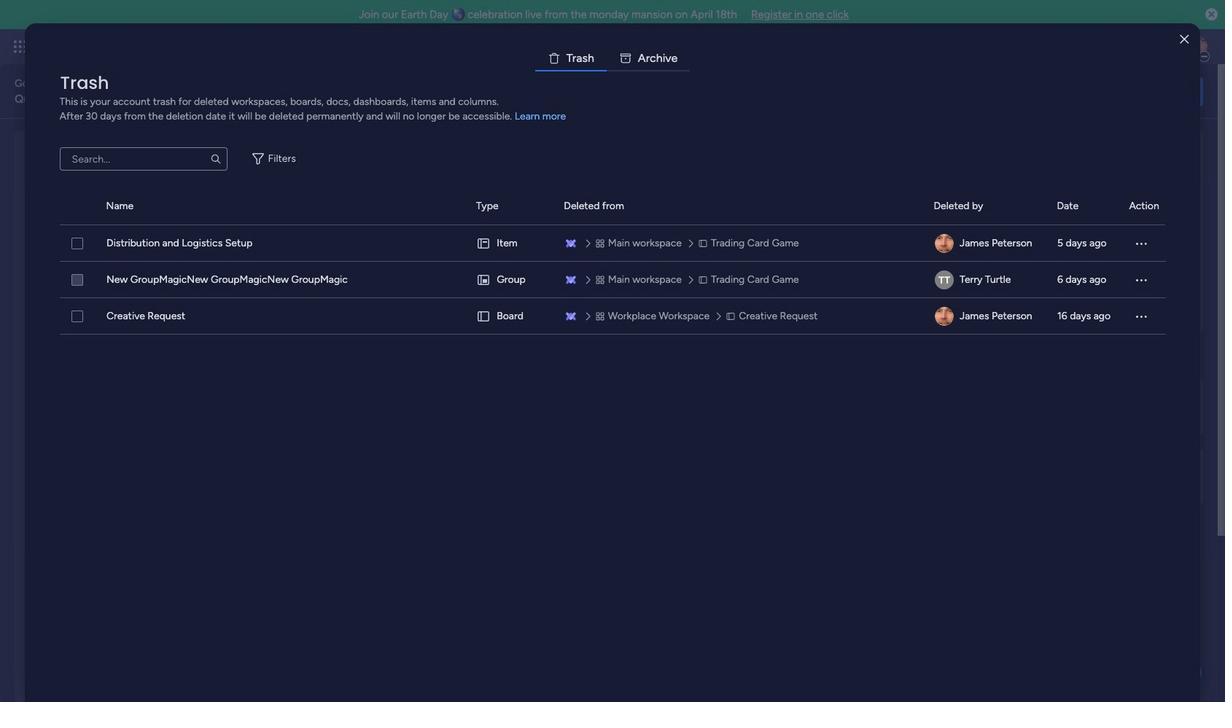 Task type: describe. For each thing, give the bounding box(es) containing it.
james peterson image for menu icon
[[935, 234, 954, 253]]

quick search results list box
[[32, 166, 950, 359]]

public board image for 2nd the add to favorites "icon"
[[278, 295, 294, 311]]

2 column header from the left
[[106, 188, 459, 225]]

search image
[[210, 153, 221, 165]]

2 row from the top
[[60, 262, 1166, 298]]

2 add to favorites image from the left
[[455, 296, 470, 310]]

help center element
[[985, 447, 1204, 506]]

public board image for third the add to favorites "icon"
[[505, 295, 521, 311]]

1 column header from the left
[[60, 188, 89, 225]]

2 menu image from the top
[[1134, 309, 1149, 324]]

4 add to favorites image from the left
[[910, 296, 924, 310]]

3 row from the top
[[60, 298, 1166, 335]]

menu image
[[1134, 236, 1149, 251]]

close image
[[1180, 34, 1189, 45]]

5 column header from the left
[[934, 188, 1040, 225]]

james peterson image
[[1185, 35, 1208, 58]]

3 column header from the left
[[476, 188, 547, 225]]

getting started element
[[985, 377, 1204, 436]]

select product image
[[13, 39, 28, 54]]

james peterson image for second menu image from the top
[[935, 307, 954, 326]]

2 component image from the left
[[732, 318, 745, 332]]

1 component image from the left
[[505, 318, 518, 332]]



Task type: vqa. For each thing, say whether or not it's contained in the screenshot.
Shortcuts image
no



Task type: locate. For each thing, give the bounding box(es) containing it.
james peterson image up terry turtle image
[[935, 234, 954, 253]]

3 public board image from the left
[[505, 295, 521, 311]]

1 row from the top
[[60, 225, 1166, 262]]

row group
[[60, 188, 1166, 225]]

1 james peterson image from the top
[[935, 234, 954, 253]]

7 column header from the left
[[1129, 188, 1166, 225]]

add to favorites image
[[228, 296, 243, 310], [455, 296, 470, 310], [682, 296, 697, 310], [910, 296, 924, 310]]

1 horizontal spatial component image
[[732, 318, 745, 332]]

public board image
[[50, 295, 66, 311], [278, 295, 294, 311], [505, 295, 521, 311], [732, 295, 748, 311]]

2 james peterson image from the top
[[935, 307, 954, 326]]

public board image for fourth the add to favorites "icon" from the left
[[732, 295, 748, 311]]

james peterson image
[[935, 234, 954, 253], [935, 307, 954, 326]]

public board image for first the add to favorites "icon"
[[50, 295, 66, 311]]

2 public board image from the left
[[278, 295, 294, 311]]

0 vertical spatial menu image
[[1134, 273, 1149, 287]]

1 image
[[1009, 30, 1023, 46]]

james peterson image down terry turtle image
[[935, 307, 954, 326]]

1 add to favorites image from the left
[[228, 296, 243, 310]]

terry turtle image
[[935, 271, 954, 290]]

templates image image
[[998, 139, 1190, 240]]

table
[[60, 188, 1166, 679]]

1 menu image from the top
[[1134, 273, 1149, 287]]

component image
[[505, 318, 518, 332], [732, 318, 745, 332]]

1 public board image from the left
[[50, 295, 66, 311]]

1 vertical spatial james peterson image
[[935, 307, 954, 326]]

6 column header from the left
[[1057, 188, 1112, 225]]

row
[[60, 225, 1166, 262], [60, 262, 1166, 298], [60, 298, 1166, 335]]

cell
[[476, 225, 547, 262], [934, 225, 1040, 262], [476, 262, 547, 298], [934, 262, 1040, 298], [476, 298, 547, 335], [934, 298, 1040, 335]]

3 add to favorites image from the left
[[682, 296, 697, 310]]

0 horizontal spatial component image
[[505, 318, 518, 332]]

4 public board image from the left
[[732, 295, 748, 311]]

4 column header from the left
[[564, 188, 916, 225]]

Search for items in the recycle bin search field
[[60, 147, 227, 171]]

menu image
[[1134, 273, 1149, 287], [1134, 309, 1149, 324]]

0 vertical spatial james peterson image
[[935, 234, 954, 253]]

column header
[[60, 188, 89, 225], [106, 188, 459, 225], [476, 188, 547, 225], [564, 188, 916, 225], [934, 188, 1040, 225], [1057, 188, 1112, 225], [1129, 188, 1166, 225]]

None search field
[[60, 147, 227, 171]]

1 vertical spatial menu image
[[1134, 309, 1149, 324]]



